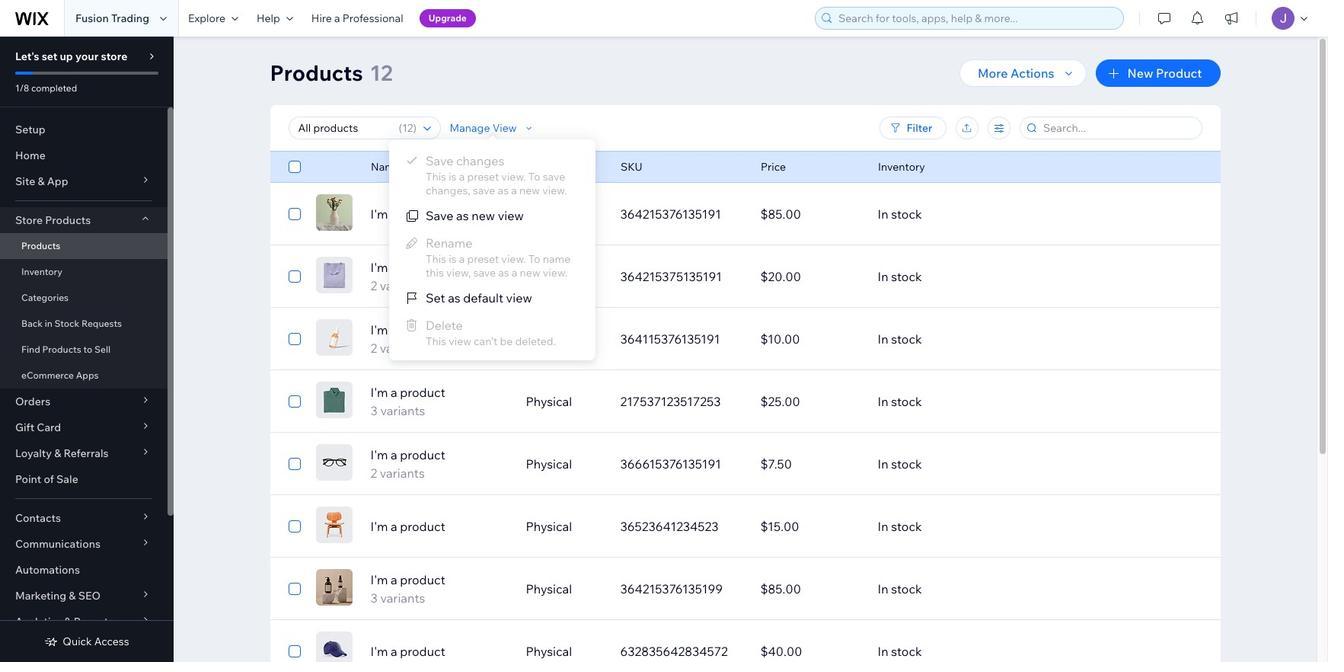 Task type: describe. For each thing, give the bounding box(es) containing it.
quick access
[[63, 635, 129, 648]]

store
[[15, 213, 43, 227]]

view. down changes
[[502, 170, 526, 184]]

hire
[[311, 11, 332, 25]]

5 i'm from the top
[[371, 447, 388, 462]]

as down "changes," on the top of page
[[456, 208, 469, 223]]

quick access button
[[44, 635, 129, 648]]

12 for ( 12 )
[[402, 121, 413, 135]]

stock for 364215376135199
[[891, 581, 922, 597]]

back
[[21, 318, 43, 329]]

inventory link
[[0, 259, 168, 285]]

$25.00 link
[[752, 383, 869, 420]]

in stock link for 36523641234523
[[869, 508, 1157, 545]]

find products to sell link
[[0, 337, 168, 363]]

3 for 217537123517253
[[371, 403, 378, 418]]

new product
[[1128, 66, 1203, 81]]

automations
[[15, 563, 80, 577]]

$20.00
[[761, 269, 801, 284]]

in
[[45, 318, 52, 329]]

$25.00
[[761, 394, 801, 409]]

new
[[1128, 66, 1154, 81]]

$85.00 link for 364215376135199
[[752, 571, 869, 607]]

i'm a product link for 632835642834572
[[361, 642, 517, 661]]

in stock for 217537123517253
[[878, 394, 922, 409]]

analytics & reports button
[[0, 609, 168, 635]]

)
[[413, 121, 416, 135]]

setup
[[15, 123, 46, 136]]

physical for 217537123517253
[[526, 394, 572, 409]]

of
[[44, 472, 54, 486]]

new for rename
[[520, 266, 541, 280]]

364215376135199
[[621, 581, 723, 597]]

changes
[[456, 153, 505, 168]]

217537123517253 link
[[611, 383, 752, 420]]

in stock link for 632835642834572
[[869, 633, 1157, 662]]

1/8 completed
[[15, 82, 77, 94]]

save for save changes this is a preset view. to save changes, save as a new view.
[[426, 153, 454, 168]]

new for save changes
[[520, 184, 540, 197]]

364115376135191
[[621, 331, 720, 347]]

apps
[[76, 369, 99, 381]]

physical for 632835642834572
[[526, 644, 572, 659]]

36523641234523 link
[[611, 508, 752, 545]]

Search for tools, apps, help & more... field
[[834, 8, 1119, 29]]

products link
[[0, 233, 168, 259]]

products up "ecommerce apps"
[[42, 344, 81, 355]]

i'm a product link for 364215376135191
[[361, 205, 517, 223]]

upgrade button
[[419, 9, 476, 27]]

1 product from the top
[[400, 206, 445, 222]]

2 product from the top
[[400, 260, 445, 275]]

view. up set as default view button
[[543, 266, 568, 280]]

in stock for 364215376135191
[[878, 206, 922, 222]]

variants for 364215376135199
[[380, 590, 425, 606]]

products inside dropdown button
[[45, 213, 91, 227]]

1/8
[[15, 82, 29, 94]]

in stock link for 217537123517253
[[869, 383, 1157, 420]]

deleted.
[[515, 334, 556, 348]]

communications
[[15, 537, 101, 551]]

trading
[[111, 11, 149, 25]]

physical for 364115376135191
[[526, 331, 572, 347]]

set
[[42, 50, 57, 63]]

point
[[15, 472, 41, 486]]

$40.00 link
[[752, 633, 869, 662]]

delete this view can't be deleted.
[[426, 318, 556, 348]]

stock for 366615376135191
[[891, 456, 922, 472]]

view. down type
[[543, 184, 567, 197]]

i'm a product link for 36523641234523
[[361, 517, 517, 536]]

i'm a product for 36523641234523
[[371, 519, 445, 534]]

referrals
[[64, 446, 109, 460]]

variants for 364115376135191
[[380, 341, 425, 356]]

variants for 366615376135191
[[380, 465, 425, 481]]

in for 364215375135191
[[878, 269, 889, 284]]

& for loyalty
[[54, 446, 61, 460]]

physical for 366615376135191
[[526, 456, 572, 472]]

this
[[426, 266, 444, 280]]

to inside save changes this is a preset view. to save changes, save as a new view.
[[529, 170, 541, 184]]

view. left name
[[502, 252, 526, 266]]

type
[[526, 160, 550, 174]]

delete
[[426, 318, 463, 333]]

manage
[[450, 121, 490, 135]]

2 for 366615376135191
[[371, 465, 377, 481]]

12 for products 12
[[370, 59, 393, 86]]

save for save as new view
[[426, 208, 454, 223]]

3 for 364215376135199
[[371, 590, 378, 606]]

physical link for 632835642834572
[[517, 633, 611, 662]]

store products
[[15, 213, 91, 227]]

orders button
[[0, 389, 168, 414]]

products down store on the top of the page
[[21, 240, 60, 251]]

366615376135191
[[621, 456, 721, 472]]

366615376135191 link
[[611, 446, 752, 482]]

stock for 364115376135191
[[891, 331, 922, 347]]

in stock for 364215375135191
[[878, 269, 922, 284]]

3 product from the top
[[400, 322, 445, 337]]

view for save as new view
[[498, 208, 524, 223]]

this inside save changes this is a preset view. to save changes, save as a new view.
[[426, 170, 446, 184]]

marketing & seo
[[15, 589, 101, 603]]

physical link for 217537123517253
[[517, 383, 611, 420]]

as inside save changes this is a preset view. to save changes, save as a new view.
[[498, 184, 509, 197]]

stock for 364215375135191
[[891, 269, 922, 284]]

physical for 364215375135191
[[526, 269, 572, 284]]

gift card
[[15, 421, 61, 434]]

physical link for 36523641234523
[[517, 508, 611, 545]]

variants for 217537123517253
[[380, 403, 425, 418]]

i'm a product 3 variants for 364215376135199
[[371, 572, 445, 606]]

4 product from the top
[[400, 385, 445, 400]]

save for save changes
[[473, 184, 495, 197]]

$10.00 link
[[752, 321, 869, 357]]

manage view
[[450, 121, 517, 135]]

1 horizontal spatial inventory
[[878, 160, 925, 174]]

stock for 364215376135191
[[891, 206, 922, 222]]

analytics & reports
[[15, 615, 114, 629]]

hire a professional link
[[302, 0, 413, 37]]

card
[[37, 421, 61, 434]]

rename this is a preset view. to name this view, save as a new view.
[[426, 235, 571, 280]]

Search... field
[[1039, 117, 1197, 139]]

stock for 217537123517253
[[891, 394, 922, 409]]

physical link for 364215375135191
[[517, 258, 611, 295]]

store
[[101, 50, 128, 63]]

menu containing save changes
[[389, 147, 596, 353]]

364215376135191 link
[[611, 196, 752, 232]]

632835642834572 link
[[611, 633, 752, 662]]

36523641234523
[[621, 519, 719, 534]]

in stock link for 364215376135199
[[869, 571, 1157, 607]]

quick
[[63, 635, 92, 648]]

point of sale
[[15, 472, 78, 486]]

364215375135191 link
[[611, 258, 752, 295]]

fusion trading
[[75, 11, 149, 25]]

(
[[398, 121, 402, 135]]

new inside button
[[472, 208, 495, 223]]

your
[[75, 50, 98, 63]]

rename
[[426, 235, 473, 251]]

completed
[[31, 82, 77, 94]]

$7.50
[[761, 456, 792, 472]]

filter button
[[880, 117, 947, 139]]



Task type: locate. For each thing, give the bounding box(es) containing it.
as inside rename this is a preset view. to name this view, save as a new view.
[[498, 266, 509, 280]]

5 in from the top
[[878, 456, 889, 472]]

8 i'm from the top
[[371, 644, 388, 659]]

i'm a product 2 variants for 364115376135191
[[371, 322, 445, 356]]

variants
[[380, 278, 425, 293], [380, 341, 425, 356], [380, 403, 425, 418], [380, 465, 425, 481], [380, 590, 425, 606]]

3 2 from the top
[[371, 465, 377, 481]]

variants for 364215375135191
[[380, 278, 425, 293]]

1 vertical spatial preset
[[467, 252, 499, 266]]

in stock link for 364215376135191
[[869, 196, 1157, 232]]

2 for 364115376135191
[[371, 341, 377, 356]]

$85.00 link for 364215376135191
[[752, 196, 869, 232]]

save inside save changes this is a preset view. to save changes, save as a new view.
[[426, 153, 454, 168]]

new inside rename this is a preset view. to name this view, save as a new view.
[[520, 266, 541, 280]]

stock for 632835642834572
[[891, 644, 922, 659]]

marketing
[[15, 589, 66, 603]]

1 vertical spatial i'm a product link
[[361, 517, 517, 536]]

product
[[1156, 66, 1203, 81]]

& inside popup button
[[38, 174, 45, 188]]

1 $85.00 from the top
[[761, 206, 801, 222]]

7 in stock link from the top
[[869, 571, 1157, 607]]

gift card button
[[0, 414, 168, 440]]

8 stock from the top
[[891, 644, 922, 659]]

7 physical from the top
[[526, 644, 572, 659]]

$15.00 link
[[752, 508, 869, 545]]

view inside set as default view button
[[506, 290, 532, 305]]

find
[[21, 344, 40, 355]]

preset inside save changes this is a preset view. to save changes, save as a new view.
[[467, 170, 499, 184]]

( 12 )
[[398, 121, 416, 135]]

view
[[498, 208, 524, 223], [506, 290, 532, 305], [449, 334, 472, 348]]

1 in from the top
[[878, 206, 889, 222]]

as up save as new view button
[[498, 184, 509, 197]]

sell
[[94, 344, 111, 355]]

Unsaved view field
[[294, 117, 394, 139]]

None checkbox
[[288, 158, 301, 176], [288, 205, 301, 223], [288, 330, 301, 348], [288, 455, 301, 473], [288, 158, 301, 176], [288, 205, 301, 223], [288, 330, 301, 348], [288, 455, 301, 473]]

physical link for 366615376135191
[[517, 446, 611, 482]]

marketing & seo button
[[0, 583, 168, 609]]

preset down rename
[[467, 252, 499, 266]]

store products button
[[0, 207, 168, 233]]

217537123517253
[[621, 394, 721, 409]]

i'm a product 3 variants for 217537123517253
[[371, 385, 445, 418]]

is down rename
[[449, 252, 457, 266]]

upgrade
[[429, 12, 467, 24]]

1 to from the top
[[529, 170, 541, 184]]

12 down professional
[[370, 59, 393, 86]]

12 left manage
[[402, 121, 413, 135]]

2 vertical spatial view
[[449, 334, 472, 348]]

view down save changes this is a preset view. to save changes, save as a new view. on the left of page
[[498, 208, 524, 223]]

2 in from the top
[[878, 269, 889, 284]]

view down the delete
[[449, 334, 472, 348]]

to left name
[[529, 252, 541, 266]]

$40.00
[[761, 644, 803, 659]]

0 vertical spatial this
[[426, 170, 446, 184]]

0 vertical spatial i'm a product
[[371, 206, 445, 222]]

364215376135199 link
[[611, 571, 752, 607]]

1 i'm a product from the top
[[371, 206, 445, 222]]

setup link
[[0, 117, 168, 142]]

1 horizontal spatial 12
[[402, 121, 413, 135]]

orders
[[15, 395, 50, 408]]

& for analytics
[[64, 615, 71, 629]]

explore
[[188, 11, 225, 25]]

& right site
[[38, 174, 45, 188]]

stock
[[55, 318, 79, 329]]

this down the delete
[[426, 334, 446, 348]]

7 in from the top
[[878, 581, 889, 597]]

6 i'm from the top
[[371, 519, 388, 534]]

0 vertical spatial view
[[498, 208, 524, 223]]

0 vertical spatial $85.00 link
[[752, 196, 869, 232]]

save changes this is a preset view. to save changes, save as a new view.
[[426, 153, 567, 197]]

& up quick
[[64, 615, 71, 629]]

4 in from the top
[[878, 394, 889, 409]]

i'm a product for 632835642834572
[[371, 644, 445, 659]]

sidebar element
[[0, 37, 174, 662]]

save as new view button
[[389, 202, 596, 229]]

inventory down filter button
[[878, 160, 925, 174]]

sale
[[56, 472, 78, 486]]

5 in stock from the top
[[878, 456, 922, 472]]

as up set as default view button
[[498, 266, 509, 280]]

3 i'm a product link from the top
[[361, 642, 517, 661]]

2 i'm a product 3 variants from the top
[[371, 572, 445, 606]]

home link
[[0, 142, 168, 168]]

2 i'm a product from the top
[[371, 519, 445, 534]]

$85.00
[[761, 206, 801, 222], [761, 581, 801, 597]]

2 i'm a product 2 variants from the top
[[371, 322, 445, 356]]

1 i'm from the top
[[371, 206, 388, 222]]

2 is from the top
[[449, 252, 457, 266]]

3 physical from the top
[[526, 394, 572, 409]]

1 vertical spatial is
[[449, 252, 457, 266]]

2 i'm a product link from the top
[[361, 517, 517, 536]]

2 for 364215375135191
[[371, 278, 377, 293]]

7 product from the top
[[400, 572, 445, 587]]

this inside delete this view can't be deleted.
[[426, 334, 446, 348]]

in stock for 36523641234523
[[878, 519, 922, 534]]

to
[[83, 344, 92, 355]]

5 physical from the top
[[526, 519, 572, 534]]

default
[[463, 290, 504, 305]]

fusion
[[75, 11, 109, 25]]

save inside rename this is a preset view. to name this view, save as a new view.
[[474, 266, 496, 280]]

physical for 36523641234523
[[526, 519, 572, 534]]

4 i'm from the top
[[371, 385, 388, 400]]

0 vertical spatial save
[[426, 153, 454, 168]]

products up products link
[[45, 213, 91, 227]]

$85.00 down the 'price'
[[761, 206, 801, 222]]

$20.00 link
[[752, 258, 869, 295]]

requests
[[82, 318, 122, 329]]

physical link for 364115376135191
[[517, 321, 611, 357]]

& inside popup button
[[54, 446, 61, 460]]

2 3 from the top
[[371, 590, 378, 606]]

gift
[[15, 421, 34, 434]]

1 is from the top
[[449, 170, 457, 184]]

this right name
[[426, 170, 446, 184]]

3
[[371, 403, 378, 418], [371, 590, 378, 606]]

in stock for 364115376135191
[[878, 331, 922, 347]]

0 vertical spatial 12
[[370, 59, 393, 86]]

in stock for 366615376135191
[[878, 456, 922, 472]]

ecommerce
[[21, 369, 74, 381]]

1 stock from the top
[[891, 206, 922, 222]]

3 i'm from the top
[[371, 322, 388, 337]]

back in stock requests link
[[0, 311, 168, 337]]

4 physical from the top
[[526, 456, 572, 472]]

6 physical link from the top
[[517, 571, 611, 607]]

stock for 36523641234523
[[891, 519, 922, 534]]

0 vertical spatial i'm a product link
[[361, 205, 517, 223]]

6 product from the top
[[400, 519, 445, 534]]

in stock link
[[869, 196, 1157, 232], [869, 258, 1157, 295], [869, 321, 1157, 357], [869, 383, 1157, 420], [869, 446, 1157, 482], [869, 508, 1157, 545], [869, 571, 1157, 607], [869, 633, 1157, 662]]

& for site
[[38, 174, 45, 188]]

in stock link for 364115376135191
[[869, 321, 1157, 357]]

sku
[[621, 160, 642, 174]]

inventory
[[878, 160, 925, 174], [21, 266, 62, 277]]

i'm a product 2 variants for 364215375135191
[[371, 260, 445, 293]]

view inside save as new view button
[[498, 208, 524, 223]]

3 stock from the top
[[891, 331, 922, 347]]

None checkbox
[[288, 267, 301, 286], [288, 392, 301, 411], [288, 517, 301, 536], [288, 580, 301, 598], [288, 642, 301, 661], [288, 267, 301, 286], [288, 392, 301, 411], [288, 517, 301, 536], [288, 580, 301, 598], [288, 642, 301, 661]]

this for delete
[[426, 334, 446, 348]]

1 vertical spatial save
[[426, 208, 454, 223]]

2 vertical spatial i'm a product link
[[361, 642, 517, 661]]

1 vertical spatial this
[[426, 252, 446, 266]]

0 horizontal spatial inventory
[[21, 266, 62, 277]]

save for rename
[[474, 266, 496, 280]]

3 this from the top
[[426, 334, 446, 348]]

4 physical link from the top
[[517, 446, 611, 482]]

$85.00 up $40.00
[[761, 581, 801, 597]]

ecommerce apps
[[21, 369, 99, 381]]

save up "changes," on the top of page
[[426, 153, 454, 168]]

364115376135191 link
[[611, 321, 752, 357]]

2 2 from the top
[[371, 341, 377, 356]]

contacts
[[15, 511, 61, 525]]

1 $85.00 link from the top
[[752, 196, 869, 232]]

view right default
[[506, 290, 532, 305]]

more actions
[[978, 66, 1055, 81]]

this down rename
[[426, 252, 446, 266]]

view for set as default view
[[506, 290, 532, 305]]

2 i'm from the top
[[371, 260, 388, 275]]

0 vertical spatial new
[[520, 184, 540, 197]]

loyalty
[[15, 446, 52, 460]]

to up save as new view button
[[529, 170, 541, 184]]

$85.00 for 364215376135199
[[761, 581, 801, 597]]

0 vertical spatial i'm a product 2 variants
[[371, 260, 445, 293]]

find products to sell
[[21, 344, 111, 355]]

1 preset from the top
[[467, 170, 499, 184]]

new left name
[[520, 266, 541, 280]]

2 in stock link from the top
[[869, 258, 1157, 295]]

back in stock requests
[[21, 318, 122, 329]]

2 vertical spatial this
[[426, 334, 446, 348]]

6 in from the top
[[878, 519, 889, 534]]

is down changes
[[449, 170, 457, 184]]

physical link for 364215376135199
[[517, 571, 611, 607]]

in for 217537123517253
[[878, 394, 889, 409]]

4 stock from the top
[[891, 394, 922, 409]]

in for 36523641234523
[[878, 519, 889, 534]]

ecommerce apps link
[[0, 363, 168, 389]]

3 in stock link from the top
[[869, 321, 1157, 357]]

in for 366615376135191
[[878, 456, 889, 472]]

help
[[257, 11, 280, 25]]

7 physical link from the top
[[517, 633, 611, 662]]

3 i'm a product from the top
[[371, 644, 445, 659]]

preset inside rename this is a preset view. to name this view, save as a new view.
[[467, 252, 499, 266]]

1 vertical spatial 2
[[371, 341, 377, 356]]

let's
[[15, 50, 39, 63]]

1 save from the top
[[426, 153, 454, 168]]

2 this from the top
[[426, 252, 446, 266]]

2 stock from the top
[[891, 269, 922, 284]]

1 i'm a product link from the top
[[361, 205, 517, 223]]

0 vertical spatial to
[[529, 170, 541, 184]]

& right 'loyalty'
[[54, 446, 61, 460]]

menu
[[389, 147, 596, 353]]

view,
[[446, 266, 471, 280]]

1 vertical spatial view
[[506, 290, 532, 305]]

1 vertical spatial inventory
[[21, 266, 62, 277]]

7 i'm from the top
[[371, 572, 388, 587]]

in stock link for 366615376135191
[[869, 446, 1157, 482]]

3 in stock from the top
[[878, 331, 922, 347]]

is inside rename this is a preset view. to name this view, save as a new view.
[[449, 252, 457, 266]]

save down "changes," on the top of page
[[426, 208, 454, 223]]

8 product from the top
[[400, 644, 445, 659]]

in for 364115376135191
[[878, 331, 889, 347]]

0 vertical spatial i'm a product 3 variants
[[371, 385, 445, 418]]

save inside button
[[426, 208, 454, 223]]

1 vertical spatial $85.00 link
[[752, 571, 869, 607]]

364215375135191
[[621, 269, 722, 284]]

site
[[15, 174, 35, 188]]

& left seo
[[69, 589, 76, 603]]

changes,
[[426, 184, 471, 197]]

inventory up categories at the top left
[[21, 266, 62, 277]]

this for rename
[[426, 252, 446, 266]]

0 vertical spatial inventory
[[878, 160, 925, 174]]

products down hire
[[270, 59, 363, 86]]

2 physical from the top
[[526, 331, 572, 347]]

name
[[371, 160, 400, 174]]

1 physical from the top
[[526, 269, 572, 284]]

0 vertical spatial is
[[449, 170, 457, 184]]

$85.00 link down the 'price'
[[752, 196, 869, 232]]

1 vertical spatial new
[[472, 208, 495, 223]]

2 preset from the top
[[467, 252, 499, 266]]

8 in stock link from the top
[[869, 633, 1157, 662]]

in stock
[[878, 206, 922, 222], [878, 269, 922, 284], [878, 331, 922, 347], [878, 394, 922, 409], [878, 456, 922, 472], [878, 519, 922, 534], [878, 581, 922, 597], [878, 644, 922, 659]]

2 vertical spatial 2
[[371, 465, 377, 481]]

access
[[94, 635, 129, 648]]

6 stock from the top
[[891, 519, 922, 534]]

automations link
[[0, 557, 168, 583]]

i'm a product 2 variants
[[371, 260, 445, 293], [371, 322, 445, 356], [371, 447, 445, 481]]

1 vertical spatial to
[[529, 252, 541, 266]]

3 physical link from the top
[[517, 383, 611, 420]]

2 $85.00 link from the top
[[752, 571, 869, 607]]

0 vertical spatial 3
[[371, 403, 378, 418]]

as right set
[[448, 290, 461, 305]]

in for 364215376135199
[[878, 581, 889, 597]]

2 vertical spatial i'm a product
[[371, 644, 445, 659]]

can't
[[474, 334, 498, 348]]

1 in stock link from the top
[[869, 196, 1157, 232]]

in for 632835642834572
[[878, 644, 889, 659]]

632835642834572
[[621, 644, 728, 659]]

1 i'm a product 2 variants from the top
[[371, 260, 445, 293]]

5 physical link from the top
[[517, 508, 611, 545]]

1 2 from the top
[[371, 278, 377, 293]]

5 in stock link from the top
[[869, 446, 1157, 482]]

help button
[[248, 0, 302, 37]]

manage view button
[[450, 121, 535, 135]]

0 vertical spatial preset
[[467, 170, 499, 184]]

0 vertical spatial $85.00
[[761, 206, 801, 222]]

1 vertical spatial i'm a product 3 variants
[[371, 572, 445, 606]]

i'm a product 2 variants for 366615376135191
[[371, 447, 445, 481]]

5 product from the top
[[400, 447, 445, 462]]

5 stock from the top
[[891, 456, 922, 472]]

0 vertical spatial 2
[[371, 278, 377, 293]]

new down save changes this is a preset view. to save changes, save as a new view. on the left of page
[[472, 208, 495, 223]]

2 in stock from the top
[[878, 269, 922, 284]]

12
[[370, 59, 393, 86], [402, 121, 413, 135]]

this inside rename this is a preset view. to name this view, save as a new view.
[[426, 252, 446, 266]]

6 in stock link from the top
[[869, 508, 1157, 545]]

$85.00 link up $40.00 link
[[752, 571, 869, 607]]

2 vertical spatial new
[[520, 266, 541, 280]]

2 save from the top
[[426, 208, 454, 223]]

1 vertical spatial 12
[[402, 121, 413, 135]]

6 physical from the top
[[526, 581, 572, 597]]

in stock link for 364215375135191
[[869, 258, 1157, 295]]

8 in from the top
[[878, 644, 889, 659]]

364215376135191
[[621, 206, 721, 222]]

1 3 from the top
[[371, 403, 378, 418]]

products 12
[[270, 59, 393, 86]]

inventory inside sidebar element
[[21, 266, 62, 277]]

save as new view
[[426, 208, 524, 223]]

physical for 364215376135199
[[526, 581, 572, 597]]

i'm a product for 364215376135191
[[371, 206, 445, 222]]

more
[[978, 66, 1008, 81]]

4 in stock from the top
[[878, 394, 922, 409]]

7 stock from the top
[[891, 581, 922, 597]]

analytics
[[15, 615, 62, 629]]

point of sale link
[[0, 466, 168, 492]]

new down type
[[520, 184, 540, 197]]

1 vertical spatial 3
[[371, 590, 378, 606]]

preset down changes
[[467, 170, 499, 184]]

in stock for 364215376135199
[[878, 581, 922, 597]]

professional
[[343, 11, 403, 25]]

1 physical link from the top
[[517, 258, 611, 295]]

6 in stock from the top
[[878, 519, 922, 534]]

new product button
[[1096, 59, 1221, 87]]

8 in stock from the top
[[878, 644, 922, 659]]

2 physical link from the top
[[517, 321, 611, 357]]

set as default view
[[426, 290, 532, 305]]

7 in stock from the top
[[878, 581, 922, 597]]

site & app
[[15, 174, 68, 188]]

view inside delete this view can't be deleted.
[[449, 334, 472, 348]]

2 to from the top
[[529, 252, 541, 266]]

3 i'm a product 2 variants from the top
[[371, 447, 445, 481]]

$7.50 link
[[752, 446, 869, 482]]

is inside save changes this is a preset view. to save changes, save as a new view.
[[449, 170, 457, 184]]

new inside save changes this is a preset view. to save changes, save as a new view.
[[520, 184, 540, 197]]

communications button
[[0, 531, 168, 557]]

in stock for 632835642834572
[[878, 644, 922, 659]]

1 in stock from the top
[[878, 206, 922, 222]]

2 vertical spatial i'm a product 2 variants
[[371, 447, 445, 481]]

1 vertical spatial i'm a product
[[371, 519, 445, 534]]

2 $85.00 from the top
[[761, 581, 801, 597]]

to inside rename this is a preset view. to name this view, save as a new view.
[[529, 252, 541, 266]]

site & app button
[[0, 168, 168, 194]]

new
[[520, 184, 540, 197], [472, 208, 495, 223], [520, 266, 541, 280]]

0 horizontal spatial 12
[[370, 59, 393, 86]]

preset
[[467, 170, 499, 184], [467, 252, 499, 266]]

categories
[[21, 292, 69, 303]]

products
[[270, 59, 363, 86], [45, 213, 91, 227], [21, 240, 60, 251], [42, 344, 81, 355]]

1 i'm a product 3 variants from the top
[[371, 385, 445, 418]]

view
[[493, 121, 517, 135]]

3 in from the top
[[878, 331, 889, 347]]

1 vertical spatial i'm a product 2 variants
[[371, 322, 445, 356]]

4 in stock link from the top
[[869, 383, 1157, 420]]

more actions button
[[960, 59, 1087, 87]]

& for marketing
[[69, 589, 76, 603]]

in for 364215376135191
[[878, 206, 889, 222]]

1 this from the top
[[426, 170, 446, 184]]

$85.00 for 364215376135191
[[761, 206, 801, 222]]

1 vertical spatial $85.00
[[761, 581, 801, 597]]

&
[[38, 174, 45, 188], [54, 446, 61, 460], [69, 589, 76, 603], [64, 615, 71, 629]]



Task type: vqa. For each thing, say whether or not it's contained in the screenshot.
up
yes



